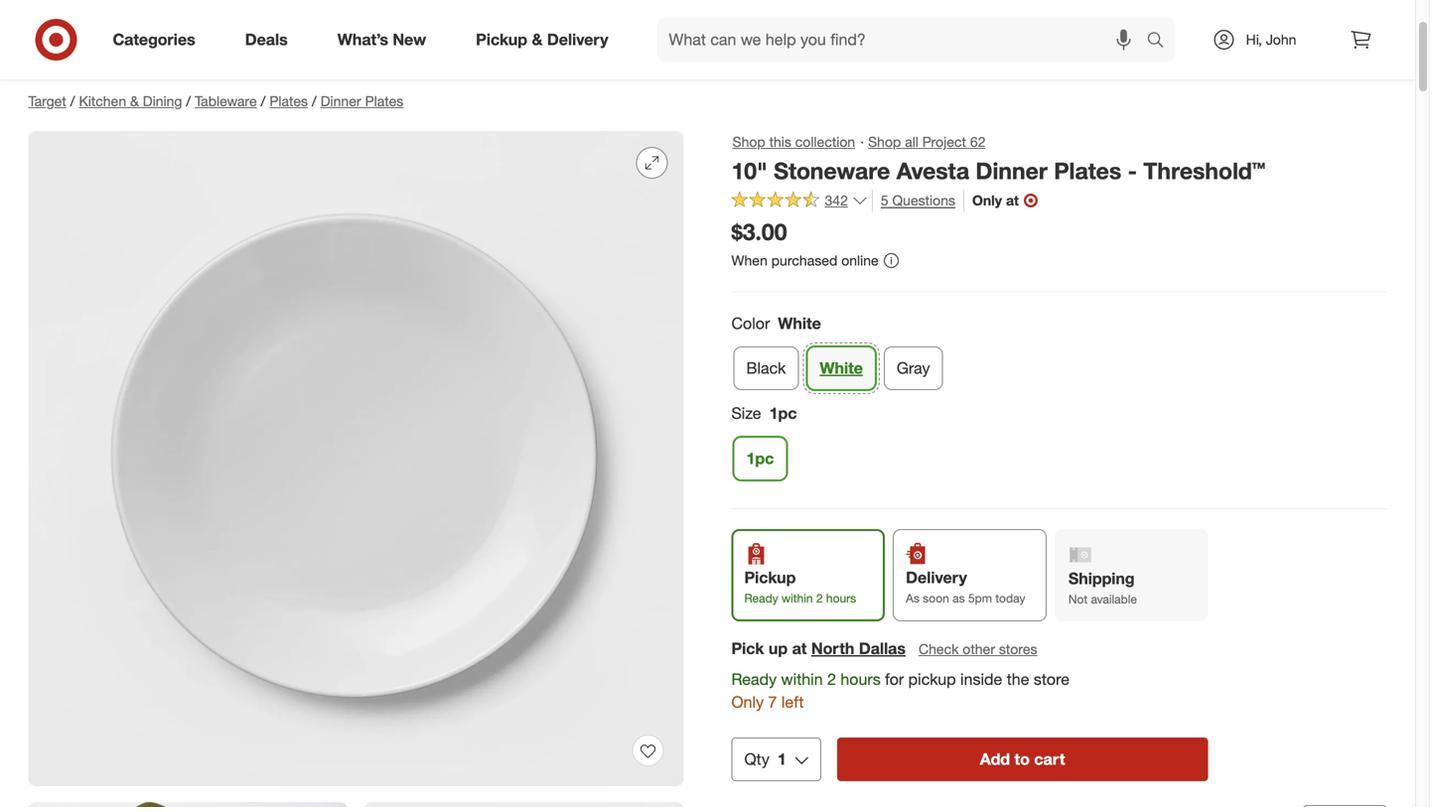 Task type: locate. For each thing, give the bounding box(es) containing it.
not
[[1069, 592, 1088, 607]]

only down 10" stoneware avesta dinner plates - threshold™
[[973, 192, 1002, 209]]

only
[[973, 192, 1002, 209], [732, 693, 764, 712]]

ready up pick
[[745, 591, 779, 606]]

dinner
[[321, 92, 361, 110], [976, 157, 1048, 185]]

only at
[[973, 192, 1019, 209]]

2 down north
[[828, 670, 836, 690]]

1 vertical spatial hours
[[841, 670, 881, 690]]

pickup
[[476, 30, 528, 49], [745, 568, 796, 588]]

0 vertical spatial only
[[973, 192, 1002, 209]]

1 shop from the left
[[733, 133, 766, 150]]

1 vertical spatial group
[[730, 402, 1387, 489]]

1 horizontal spatial shop
[[868, 133, 901, 150]]

1 vertical spatial white
[[820, 359, 863, 378]]

1
[[778, 750, 787, 769]]

1 vertical spatial ready
[[732, 670, 777, 690]]

white left gray
[[820, 359, 863, 378]]

0 vertical spatial 2
[[816, 591, 823, 606]]

pick up at north dallas
[[732, 639, 906, 659]]

plates
[[270, 92, 308, 110], [365, 92, 404, 110], [1054, 157, 1122, 185]]

/ right plates link
[[312, 92, 317, 110]]

1 vertical spatial at
[[792, 639, 807, 659]]

collection
[[795, 133, 856, 150]]

shop all project 62
[[868, 133, 986, 150]]

pick
[[732, 639, 764, 659]]

within up the up
[[782, 591, 813, 606]]

group
[[730, 312, 1387, 398], [730, 402, 1387, 489]]

0 vertical spatial &
[[532, 30, 543, 49]]

/ right the target link
[[70, 92, 75, 110]]

What can we help you find? suggestions appear below search field
[[657, 18, 1152, 62]]

today
[[996, 591, 1026, 606]]

1 vertical spatial only
[[732, 693, 764, 712]]

pickup up the up
[[745, 568, 796, 588]]

1 vertical spatial delivery
[[906, 568, 967, 588]]

soon
[[923, 591, 950, 606]]

7
[[768, 693, 777, 712]]

2 / from the left
[[186, 92, 191, 110]]

dinner right plates link
[[321, 92, 361, 110]]

check
[[919, 641, 959, 658]]

dallas
[[859, 639, 906, 659]]

within up left
[[781, 670, 823, 690]]

0 horizontal spatial dinner
[[321, 92, 361, 110]]

5 questions link
[[872, 189, 956, 212]]

plates right tableware
[[270, 92, 308, 110]]

3 / from the left
[[261, 92, 266, 110]]

0 horizontal spatial &
[[130, 92, 139, 110]]

target link
[[28, 92, 66, 110]]

10"
[[732, 157, 768, 185]]

white right color
[[778, 314, 821, 333]]

1 vertical spatial pickup
[[745, 568, 796, 588]]

1pc down size 1pc
[[747, 449, 774, 468]]

cart
[[1034, 750, 1065, 769]]

shipping not available
[[1069, 569, 1137, 607]]

add to cart button
[[837, 738, 1208, 782]]

hours down north dallas button at the bottom right of page
[[841, 670, 881, 690]]

0 horizontal spatial shop
[[733, 133, 766, 150]]

black
[[747, 359, 786, 378]]

hours up north
[[826, 591, 856, 606]]

1 horizontal spatial &
[[532, 30, 543, 49]]

2 up pick up at north dallas
[[816, 591, 823, 606]]

black link
[[734, 347, 799, 391]]

at
[[1006, 192, 1019, 209], [792, 639, 807, 659]]

what's
[[338, 30, 388, 49]]

1 horizontal spatial only
[[973, 192, 1002, 209]]

at right the up
[[792, 639, 807, 659]]

1 horizontal spatial pickup
[[745, 568, 796, 588]]

ready inside pickup ready within 2 hours
[[745, 591, 779, 606]]

0 horizontal spatial delivery
[[547, 30, 608, 49]]

0 horizontal spatial plates
[[270, 92, 308, 110]]

1 vertical spatial 1pc
[[747, 449, 774, 468]]

ready up 7
[[732, 670, 777, 690]]

1 horizontal spatial plates
[[365, 92, 404, 110]]

1pc
[[769, 404, 797, 423], [747, 449, 774, 468]]

qty
[[745, 750, 770, 769]]

what's new
[[338, 30, 426, 49]]

this
[[769, 133, 792, 150]]

hi,
[[1246, 31, 1262, 48]]

0 vertical spatial group
[[730, 312, 1387, 398]]

1 vertical spatial dinner
[[976, 157, 1048, 185]]

0 horizontal spatial at
[[792, 639, 807, 659]]

white link
[[807, 347, 876, 391]]

add
[[980, 750, 1010, 769]]

0 vertical spatial ready
[[745, 591, 779, 606]]

inside
[[961, 670, 1003, 690]]

pickup right new
[[476, 30, 528, 49]]

plates left - on the right top
[[1054, 157, 1122, 185]]

white inside the 'white' link
[[820, 359, 863, 378]]

pickup inside pickup ready within 2 hours
[[745, 568, 796, 588]]

gray
[[897, 359, 930, 378]]

1 vertical spatial within
[[781, 670, 823, 690]]

delivery
[[547, 30, 608, 49], [906, 568, 967, 588]]

stoneware
[[774, 157, 890, 185]]

0 vertical spatial at
[[1006, 192, 1019, 209]]

only inside ready within 2 hours for pickup inside the store only 7 left
[[732, 693, 764, 712]]

/ right dining
[[186, 92, 191, 110]]

search button
[[1138, 18, 1186, 66]]

0 horizontal spatial only
[[732, 693, 764, 712]]

kitchen & dining link
[[79, 92, 182, 110]]

0 vertical spatial hours
[[826, 591, 856, 606]]

/ left plates link
[[261, 92, 266, 110]]

2 group from the top
[[730, 402, 1387, 489]]

plates down what's new link on the left top of page
[[365, 92, 404, 110]]

questions
[[893, 192, 956, 209]]

advertisement region
[[12, 24, 1403, 72]]

delivery inside delivery as soon as 5pm today
[[906, 568, 967, 588]]

dinner plates link
[[321, 92, 404, 110]]

ready
[[745, 591, 779, 606], [732, 670, 777, 690]]

up
[[769, 639, 788, 659]]

delivery as soon as 5pm today
[[906, 568, 1026, 606]]

shop left all
[[868, 133, 901, 150]]

2 inside pickup ready within 2 hours
[[816, 591, 823, 606]]

dining
[[143, 92, 182, 110]]

shipping
[[1069, 569, 1135, 589]]

10" stoneware avesta dinner plates - threshold™, 3 of 4 image
[[364, 803, 684, 808]]

0 vertical spatial delivery
[[547, 30, 608, 49]]

only left 7
[[732, 693, 764, 712]]

1 horizontal spatial delivery
[[906, 568, 967, 588]]

at down 10" stoneware avesta dinner plates - threshold™
[[1006, 192, 1019, 209]]

ready inside ready within 2 hours for pickup inside the store only 7 left
[[732, 670, 777, 690]]

0 vertical spatial within
[[782, 591, 813, 606]]

1pc right size on the right
[[769, 404, 797, 423]]

other
[[963, 641, 995, 658]]

/
[[70, 92, 75, 110], [186, 92, 191, 110], [261, 92, 266, 110], [312, 92, 317, 110]]

white
[[778, 314, 821, 333], [820, 359, 863, 378]]

&
[[532, 30, 543, 49], [130, 92, 139, 110]]

1 group from the top
[[730, 312, 1387, 398]]

stores
[[999, 641, 1038, 658]]

0 vertical spatial pickup
[[476, 30, 528, 49]]

1 vertical spatial 2
[[828, 670, 836, 690]]

0 horizontal spatial 2
[[816, 591, 823, 606]]

pickup for ready
[[745, 568, 796, 588]]

2
[[816, 591, 823, 606], [828, 670, 836, 690]]

shop up 10"
[[733, 133, 766, 150]]

dinner up only at on the right of the page
[[976, 157, 1048, 185]]

2 shop from the left
[[868, 133, 901, 150]]

north
[[811, 639, 855, 659]]

0 horizontal spatial pickup
[[476, 30, 528, 49]]

within
[[782, 591, 813, 606], [781, 670, 823, 690]]

1 horizontal spatial 2
[[828, 670, 836, 690]]



Task type: describe. For each thing, give the bounding box(es) containing it.
1pc link
[[734, 437, 787, 481]]

color
[[732, 314, 770, 333]]

0 vertical spatial dinner
[[321, 92, 361, 110]]

gray link
[[884, 347, 943, 391]]

project
[[923, 133, 967, 150]]

john
[[1266, 31, 1297, 48]]

10" stoneware avesta dinner plates - threshold™, 2 of 4 image
[[28, 803, 348, 808]]

shop for shop all project 62
[[868, 133, 901, 150]]

10" stoneware avesta dinner plates - threshold™
[[732, 157, 1266, 185]]

target / kitchen & dining / tableware / plates / dinner plates
[[28, 92, 404, 110]]

deals link
[[228, 18, 313, 62]]

left
[[782, 693, 804, 712]]

342 link
[[732, 189, 868, 214]]

new
[[393, 30, 426, 49]]

-
[[1128, 157, 1137, 185]]

add to cart
[[980, 750, 1065, 769]]

when purchased online
[[732, 252, 879, 269]]

10" stoneware avesta dinner plates - threshold™, 1 of 4 image
[[28, 131, 684, 787]]

when
[[732, 252, 768, 269]]

within inside ready within 2 hours for pickup inside the store only 7 left
[[781, 670, 823, 690]]

qty 1
[[745, 750, 787, 769]]

$3.00
[[732, 218, 787, 246]]

color white
[[732, 314, 821, 333]]

size 1pc
[[732, 404, 797, 423]]

5
[[881, 192, 889, 209]]

pickup & delivery
[[476, 30, 608, 49]]

hi, john
[[1246, 31, 1297, 48]]

1 horizontal spatial dinner
[[976, 157, 1048, 185]]

check other stores
[[919, 641, 1038, 658]]

store
[[1034, 670, 1070, 690]]

ready within 2 hours for pickup inside the store only 7 left
[[732, 670, 1070, 712]]

threshold™
[[1144, 157, 1266, 185]]

purchased
[[772, 252, 838, 269]]

categories link
[[96, 18, 220, 62]]

62
[[970, 133, 986, 150]]

kitchen
[[79, 92, 126, 110]]

2 horizontal spatial plates
[[1054, 157, 1122, 185]]

4 / from the left
[[312, 92, 317, 110]]

the
[[1007, 670, 1030, 690]]

image gallery element
[[28, 131, 684, 808]]

for
[[885, 670, 904, 690]]

342
[[825, 192, 848, 209]]

hours inside ready within 2 hours for pickup inside the store only 7 left
[[841, 670, 881, 690]]

1pc inside 1pc link
[[747, 449, 774, 468]]

size
[[732, 404, 762, 423]]

available
[[1091, 592, 1137, 607]]

group containing size
[[730, 402, 1387, 489]]

pickup & delivery link
[[459, 18, 633, 62]]

search
[[1138, 32, 1186, 51]]

0 vertical spatial white
[[778, 314, 821, 333]]

all
[[905, 133, 919, 150]]

1 vertical spatial &
[[130, 92, 139, 110]]

what's new link
[[321, 18, 451, 62]]

shop this collection link
[[732, 131, 857, 153]]

pickup ready within 2 hours
[[745, 568, 856, 606]]

target
[[28, 92, 66, 110]]

as
[[953, 591, 965, 606]]

plates link
[[270, 92, 308, 110]]

1 / from the left
[[70, 92, 75, 110]]

shop for shop this collection
[[733, 133, 766, 150]]

online
[[842, 252, 879, 269]]

as
[[906, 591, 920, 606]]

to
[[1015, 750, 1030, 769]]

5pm
[[969, 591, 992, 606]]

within inside pickup ready within 2 hours
[[782, 591, 813, 606]]

avesta
[[897, 157, 970, 185]]

& inside pickup & delivery link
[[532, 30, 543, 49]]

pickup
[[909, 670, 956, 690]]

1 horizontal spatial at
[[1006, 192, 1019, 209]]

hours inside pickup ready within 2 hours
[[826, 591, 856, 606]]

5 questions
[[881, 192, 956, 209]]

tableware
[[195, 92, 257, 110]]

check other stores button
[[918, 639, 1039, 661]]

2 inside ready within 2 hours for pickup inside the store only 7 left
[[828, 670, 836, 690]]

categories
[[113, 30, 195, 49]]

group containing color
[[730, 312, 1387, 398]]

north dallas button
[[811, 638, 906, 661]]

deals
[[245, 30, 288, 49]]

pickup for &
[[476, 30, 528, 49]]

0 vertical spatial 1pc
[[769, 404, 797, 423]]

tableware link
[[195, 92, 257, 110]]

shop this collection
[[733, 133, 856, 150]]



Task type: vqa. For each thing, say whether or not it's contained in the screenshot.


